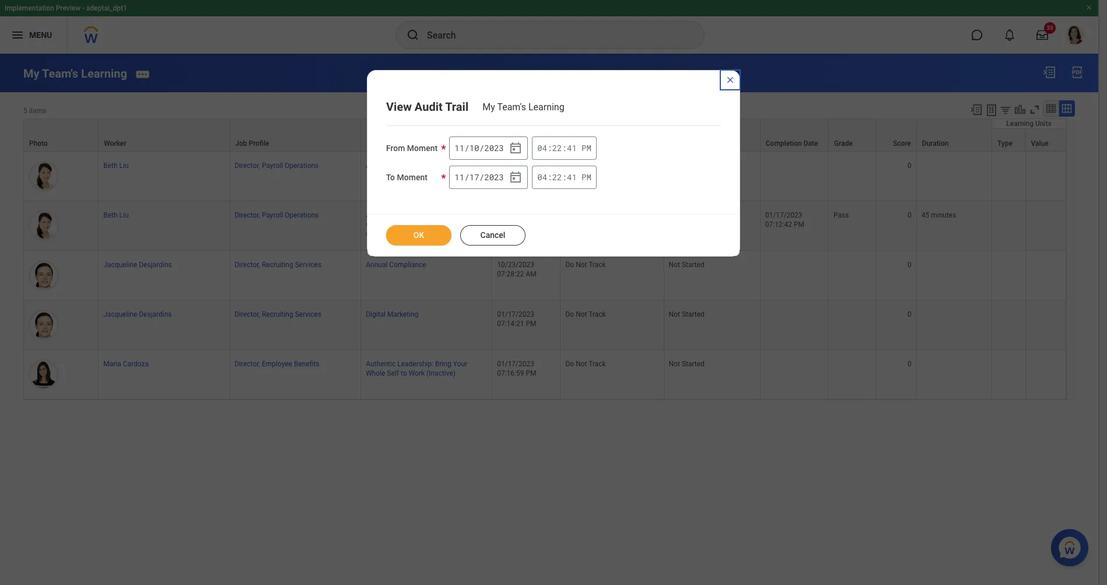 Task type: locate. For each thing, give the bounding box(es) containing it.
1 vertical spatial team's
[[497, 102, 526, 113]]

2023 for 11 / 17 / 2023
[[484, 171, 504, 182]]

11 for 11 / 10 / 2023
[[455, 142, 464, 153]]

0 vertical spatial second spin button
[[567, 142, 577, 153]]

1 vertical spatial my
[[483, 102, 495, 113]]

2023 for 11 / 10 / 2023
[[484, 142, 504, 153]]

0 vertical spatial my team's learning
[[23, 66, 127, 80]]

2 jacqueline desjardins link from the top
[[103, 308, 172, 319]]

10/23/2023 07:28:22 am down cancel button
[[497, 261, 536, 278]]

10/23/2023 up calendar image
[[497, 161, 534, 170]]

5 do from the top
[[566, 360, 574, 368]]

minute spin button left attendance
[[552, 142, 562, 153]]

director, for digital marketing
[[235, 310, 260, 319]]

close edit position image
[[726, 75, 735, 85]]

job
[[235, 139, 247, 147]]

0 vertical spatial liu
[[119, 161, 129, 170]]

1 vertical spatial director, payroll operations
[[235, 211, 319, 219]]

my team's learning inside main content
[[23, 66, 127, 80]]

07:28:22 down calendar icon
[[497, 171, 524, 179]]

team's
[[42, 66, 78, 80], [497, 102, 526, 113]]

(inactive) inside authentic leadership: bring your whole self to work (inactive)
[[426, 369, 456, 378]]

10/23/2023 for director, payroll operations
[[497, 161, 534, 170]]

2 not started from the top
[[669, 310, 705, 319]]

0 horizontal spatial team's
[[42, 66, 78, 80]]

11 inside to moment group
[[455, 171, 464, 182]]

1 vertical spatial services
[[295, 310, 321, 319]]

do for 5th do not track element
[[566, 360, 574, 368]]

2 07:28:22 from the top
[[497, 270, 524, 278]]

01/17/2023 up 07:16:59
[[497, 360, 534, 368]]

2 hour spin button from the top
[[537, 171, 547, 183]]

director, payroll operations link for 01/17/2023
[[235, 209, 319, 219]]

1 horizontal spatial date
[[804, 139, 818, 147]]

0 vertical spatial 04 : 22 : 41 pm
[[537, 142, 591, 153]]

5 row from the top
[[23, 251, 1066, 300]]

minute spin button for 11 / 17 / 2023
[[552, 171, 562, 183]]

1 am from the top
[[526, 171, 536, 179]]

recruiting for annual compliance
[[262, 261, 293, 269]]

0 vertical spatial 10/23/2023
[[497, 161, 534, 170]]

(inactive) down communication
[[366, 230, 395, 238]]

job profile
[[235, 139, 269, 147]]

0 vertical spatial director, recruiting services link
[[235, 258, 321, 269]]

director, recruiting services link
[[235, 258, 321, 269], [235, 308, 321, 319]]

22 right calendar image
[[552, 171, 562, 183]]

1 vertical spatial not started
[[669, 310, 705, 319]]

to
[[401, 369, 407, 378]]

jacqueline desjardins for annual
[[103, 261, 172, 269]]

1 vertical spatial employee's photo (beth liu) image
[[29, 211, 59, 241]]

1 jacqueline desjardins from the top
[[103, 261, 172, 269]]

2 vertical spatial learning
[[1006, 119, 1034, 128]]

pm right 07:14:21
[[526, 320, 536, 328]]

11 / 17 / 2023
[[455, 171, 504, 182]]

jacqueline for digital marketing
[[103, 310, 137, 319]]

1 horizontal spatial my
[[483, 102, 495, 113]]

1 vertical spatial my team's learning element
[[483, 102, 571, 113]]

10/23/2023 07:28:22 am for operations
[[497, 161, 536, 179]]

1 horizontal spatial my team's learning element
[[483, 102, 571, 113]]

1 22 from the top
[[552, 142, 562, 153]]

04
[[537, 142, 547, 153], [537, 171, 547, 183]]

2 horizontal spatial learning
[[1006, 119, 1034, 128]]

0 horizontal spatial export to excel image
[[970, 103, 983, 116]]

5 director, from the top
[[235, 360, 260, 368]]

recruiting
[[262, 261, 293, 269], [262, 310, 293, 319]]

5 track from the top
[[589, 360, 606, 368]]

0 vertical spatial (inactive)
[[366, 230, 395, 238]]

2 row from the top
[[23, 128, 1066, 152]]

1 horizontal spatial (inactive)
[[426, 369, 456, 378]]

annual compliance
[[366, 161, 426, 170], [366, 261, 426, 269]]

pm inside 01/17/2023 07:14:21 pm
[[526, 320, 536, 328]]

1 vertical spatial 22
[[552, 171, 562, 183]]

1 before or after midday spin button from the top
[[582, 142, 591, 153]]

0 vertical spatial beth liu
[[103, 161, 129, 170]]

2 jacqueline desjardins from the top
[[103, 310, 172, 319]]

2023 inside to moment group
[[484, 171, 504, 182]]

and
[[417, 220, 429, 229]]

0 vertical spatial director, payroll operations link
[[235, 159, 319, 170]]

0 vertical spatial 07:28:22
[[497, 171, 524, 179]]

director, for advanced business development: communication and negotiation (inactive)
[[235, 211, 260, 219]]

pm right 07:16:59
[[526, 369, 536, 378]]

export to excel image for export to worksheets image
[[970, 103, 983, 116]]

0 vertical spatial recruiting
[[262, 261, 293, 269]]

1 04 from the top
[[537, 142, 547, 153]]

1 vertical spatial before or after midday spin button
[[582, 171, 591, 183]]

director, recruiting services link for digital
[[235, 308, 321, 319]]

before or after midday spin button for 11 / 17 / 2023
[[582, 171, 591, 183]]

0 vertical spatial minute spin button
[[552, 142, 562, 153]]

1 vertical spatial 11
[[455, 171, 464, 182]]

second spin button
[[567, 142, 577, 153], [567, 171, 577, 183]]

1 do not track element from the top
[[566, 159, 606, 170]]

2 11 from the top
[[455, 171, 464, 182]]

completed element
[[669, 209, 703, 219]]

beth liu for 01/17/2023 07:12:21 pm
[[103, 211, 129, 219]]

preview
[[56, 4, 81, 12]]

1 vertical spatial payroll
[[262, 211, 283, 219]]

duration button
[[917, 119, 992, 151]]

moment for 11 / 10 / 2023
[[407, 143, 438, 153]]

2 10/23/2023 from the top
[[497, 261, 534, 269]]

minute spin button
[[552, 142, 562, 153], [552, 171, 562, 183]]

1 vertical spatial (inactive)
[[426, 369, 456, 378]]

1 vertical spatial started
[[682, 310, 705, 319]]

row containing maria cardoza
[[23, 350, 1066, 400]]

0 vertical spatial 41
[[567, 142, 577, 153]]

my team's learning element
[[23, 66, 127, 80], [483, 102, 571, 113]]

minute spin button right calendar image
[[552, 171, 562, 183]]

my team's learning element up registration date popup button on the top of the page
[[483, 102, 571, 113]]

0 vertical spatial hour spin button
[[537, 142, 547, 153]]

1 vertical spatial compliance
[[389, 261, 426, 269]]

toolbar
[[965, 100, 1075, 118]]

minute spin button for 11 / 10 / 2023
[[552, 142, 562, 153]]

started for 10/23/2023 07:28:22 am
[[682, 261, 705, 269]]

1 vertical spatial learning
[[528, 102, 564, 113]]

2 director, from the top
[[235, 211, 260, 219]]

my team's learning element inside main content
[[23, 66, 127, 80]]

work
[[409, 369, 425, 378]]

moment right to
[[397, 173, 428, 182]]

profile logan mcneil element
[[1059, 22, 1091, 48]]

2 director, payroll operations link from the top
[[235, 209, 319, 219]]

3 row from the top
[[23, 152, 1066, 201]]

04 right calendar image
[[537, 171, 547, 183]]

0 vertical spatial 11
[[455, 142, 464, 153]]

41 left status
[[567, 142, 577, 153]]

01/17/2023 for 07:12:21
[[497, 211, 534, 219]]

5
[[23, 107, 27, 115]]

0 vertical spatial jacqueline
[[103, 261, 137, 269]]

compliance up to moment
[[389, 161, 426, 170]]

04 right registration
[[537, 142, 547, 153]]

41 for 11 / 17 / 2023
[[567, 171, 577, 183]]

not started element for 01/17/2023 07:16:59 pm
[[669, 358, 705, 368]]

annual compliance link up to
[[366, 159, 426, 170]]

second spin button left status
[[567, 142, 577, 153]]

01/17/2023 07:16:59 pm
[[497, 360, 536, 378]]

team's up items on the top of page
[[42, 66, 78, 80]]

operations
[[285, 161, 319, 170], [285, 211, 319, 219]]

1 vertical spatial jacqueline
[[103, 310, 137, 319]]

2 payroll from the top
[[262, 211, 283, 219]]

/ right 17
[[479, 171, 484, 182]]

registration
[[498, 139, 536, 147]]

1 vertical spatial export to excel image
[[970, 103, 983, 116]]

2023 right 10 on the left
[[484, 142, 504, 153]]

1 second spin button from the top
[[567, 142, 577, 153]]

3 do from the top
[[566, 261, 574, 269]]

0 vertical spatial team's
[[42, 66, 78, 80]]

not started for 10/23/2023 07:28:22 am
[[669, 261, 705, 269]]

2 0 from the top
[[908, 211, 912, 219]]

0 vertical spatial moment
[[407, 143, 438, 153]]

11
[[455, 142, 464, 153], [455, 171, 464, 182]]

2 beth liu link from the top
[[103, 209, 129, 219]]

not
[[576, 161, 587, 170], [576, 211, 587, 219], [576, 261, 587, 269], [669, 261, 680, 269], [576, 310, 587, 319], [669, 310, 680, 319], [576, 360, 587, 368], [669, 360, 680, 368]]

0 vertical spatial director, recruiting services
[[235, 261, 321, 269]]

0 horizontal spatial date
[[537, 139, 552, 147]]

annual down communication
[[366, 261, 388, 269]]

2 director, payroll operations from the top
[[235, 211, 319, 219]]

2 operations from the top
[[285, 211, 319, 219]]

2023 inside from moment group
[[484, 142, 504, 153]]

0 vertical spatial compliance
[[389, 161, 426, 170]]

date inside popup button
[[537, 139, 552, 147]]

2 not started element from the top
[[669, 308, 705, 319]]

pm for 01/17/2023 07:12:42 pm
[[794, 220, 804, 229]]

do not track element for director, recruiting services link for annual
[[566, 258, 606, 269]]

10/23/2023 07:28:22 am
[[497, 161, 536, 179], [497, 261, 536, 278]]

01/17/2023 inside 01/17/2023 07:14:21 pm
[[497, 310, 534, 319]]

01/17/2023 inside "01/17/2023 07:12:21 pm"
[[497, 211, 534, 219]]

1 vertical spatial 07:28:22
[[497, 270, 524, 278]]

select to filter grid data image
[[999, 104, 1012, 116]]

track
[[589, 161, 606, 170], [589, 211, 606, 219], [589, 261, 606, 269], [589, 310, 606, 319], [589, 360, 606, 368]]

41 down attendance
[[567, 171, 577, 183]]

team's inside view audit trail dialog
[[497, 102, 526, 113]]

2 desjardins from the top
[[139, 310, 172, 319]]

my team's learning up registration date popup button on the top of the page
[[483, 102, 564, 113]]

1 vertical spatial jacqueline desjardins link
[[103, 308, 172, 319]]

annual compliance link down ok button
[[366, 258, 426, 269]]

learning
[[81, 66, 127, 80], [528, 102, 564, 113], [1006, 119, 1034, 128]]

1 not started from the top
[[669, 261, 705, 269]]

0 vertical spatial my team's learning element
[[23, 66, 127, 80]]

0 vertical spatial learning
[[81, 66, 127, 80]]

payroll
[[262, 161, 283, 170], [262, 211, 283, 219]]

1 started from the top
[[682, 261, 705, 269]]

row containing type
[[23, 128, 1066, 152]]

implementation preview -   adeptai_dpt1 banner
[[0, 0, 1098, 54]]

cell
[[760, 152, 829, 201], [829, 152, 876, 201], [917, 152, 992, 201], [992, 152, 1026, 201], [1026, 152, 1066, 201], [992, 201, 1026, 251], [1026, 201, 1066, 251], [760, 251, 829, 300], [829, 251, 876, 300], [917, 251, 992, 300], [992, 251, 1026, 300], [1026, 251, 1066, 300], [760, 300, 829, 350], [829, 300, 876, 350], [917, 300, 992, 350], [992, 300, 1026, 350], [1026, 300, 1066, 350], [760, 350, 829, 400], [829, 350, 876, 400], [917, 350, 992, 400], [992, 350, 1026, 400], [1026, 350, 1066, 400]]

0 vertical spatial annual compliance link
[[366, 159, 426, 170]]

1 vertical spatial recruiting
[[262, 310, 293, 319]]

2 started from the top
[[682, 310, 705, 319]]

2 10/23/2023 07:28:22 am from the top
[[497, 261, 536, 278]]

from moment
[[386, 143, 438, 153]]

/
[[464, 142, 469, 153], [479, 142, 484, 153], [464, 171, 469, 182], [479, 171, 484, 182]]

second spin button down attendance
[[567, 171, 577, 183]]

digital
[[366, 310, 386, 319]]

director, for authentic leadership: bring your whole self to work (inactive)
[[235, 360, 260, 368]]

advanced
[[366, 211, 397, 219]]

0 vertical spatial annual compliance
[[366, 161, 426, 170]]

authentic leadership: bring your whole self to work (inactive)
[[366, 360, 467, 378]]

0 vertical spatial 04
[[537, 142, 547, 153]]

01/17/2023
[[497, 211, 534, 219], [765, 211, 802, 219], [497, 310, 534, 319], [497, 360, 534, 368]]

do for fourth do not track element from the bottom
[[566, 211, 574, 219]]

1 horizontal spatial learning
[[528, 102, 564, 113]]

1 services from the top
[[295, 261, 321, 269]]

1 41 from the top
[[567, 142, 577, 153]]

0 vertical spatial beth
[[103, 161, 118, 170]]

10/23/2023 07:28:22 am down calendar icon
[[497, 161, 536, 179]]

date inside popup button
[[804, 139, 818, 147]]

annual compliance link
[[366, 159, 426, 170], [366, 258, 426, 269]]

ok button
[[386, 225, 451, 246]]

annual up to
[[366, 161, 388, 170]]

07:28:22 for director, payroll operations
[[497, 171, 524, 179]]

1 vertical spatial operations
[[285, 211, 319, 219]]

22 left attendance
[[552, 142, 562, 153]]

0 vertical spatial 22
[[552, 142, 562, 153]]

01/17/2023 inside 01/17/2023 07:12:42 pm
[[765, 211, 802, 219]]

1 date from the left
[[537, 139, 552, 147]]

1 vertical spatial 2023
[[484, 171, 504, 182]]

1 10/23/2023 from the top
[[497, 161, 534, 170]]

1 director, payroll operations link from the top
[[235, 159, 319, 170]]

expand/collapse chart image
[[1014, 103, 1027, 116]]

track for director, payroll operations link for 10/23/2023's do not track element
[[589, 161, 606, 170]]

before or after midday spin button
[[582, 142, 591, 153], [582, 171, 591, 183]]

hour spin button
[[537, 142, 547, 153], [537, 171, 547, 183]]

do not track element for digital director, recruiting services link
[[566, 308, 606, 319]]

operations for 10/23/2023 07:28:22 am
[[285, 161, 319, 170]]

3 not started element from the top
[[669, 358, 705, 368]]

1 jacqueline desjardins link from the top
[[103, 258, 172, 269]]

2 2023 from the top
[[484, 171, 504, 182]]

1 vertical spatial 10/23/2023 07:28:22 am
[[497, 261, 536, 278]]

liu
[[119, 161, 129, 170], [119, 211, 129, 219]]

2 vertical spatial not started element
[[669, 358, 705, 368]]

0 vertical spatial before or after midday spin button
[[582, 142, 591, 153]]

employee's photo (beth liu) image for view printable version (pdf) 'image'
[[29, 161, 59, 191]]

3 track from the top
[[589, 261, 606, 269]]

not started for 01/17/2023 07:16:59 pm
[[669, 360, 705, 368]]

0 vertical spatial employee's photo (beth liu) image
[[29, 161, 59, 191]]

0 vertical spatial started
[[682, 261, 705, 269]]

1 vertical spatial director, recruiting services link
[[235, 308, 321, 319]]

1 vertical spatial hour spin button
[[537, 171, 547, 183]]

1 vertical spatial beth liu link
[[103, 209, 129, 219]]

my team's learning up items on the top of page
[[23, 66, 127, 80]]

1 vertical spatial moment
[[397, 173, 428, 182]]

director, payroll operations link for 10/23/2023
[[235, 159, 319, 170]]

1 vertical spatial annual
[[366, 261, 388, 269]]

1 not started element from the top
[[669, 258, 705, 269]]

01/17/2023 inside 01/17/2023 07:16:59 pm
[[497, 360, 534, 368]]

attendance status
[[566, 139, 624, 147]]

pass element
[[834, 209, 849, 219]]

notifications large image
[[1004, 29, 1016, 41]]

4 do from the top
[[566, 310, 574, 319]]

01/17/2023 up 07:14:21
[[497, 310, 534, 319]]

1 recruiting from the top
[[262, 261, 293, 269]]

my team's learning element up items on the top of page
[[23, 66, 127, 80]]

1 director, recruiting services link from the top
[[235, 258, 321, 269]]

started
[[682, 261, 705, 269], [682, 310, 705, 319], [682, 360, 705, 368]]

1 beth liu link from the top
[[103, 159, 129, 170]]

maria
[[103, 360, 121, 368]]

3 started from the top
[[682, 360, 705, 368]]

bring
[[435, 360, 451, 368]]

jacqueline for annual compliance
[[103, 261, 137, 269]]

1 beth liu from the top
[[103, 161, 129, 170]]

team's up registration date popup button on the top of the page
[[497, 102, 526, 113]]

services for annual compliance
[[295, 261, 321, 269]]

my right trail
[[483, 102, 495, 113]]

1 horizontal spatial my team's learning
[[483, 102, 564, 113]]

score
[[893, 139, 911, 147]]

0 for annual compliance
[[908, 261, 912, 269]]

10/23/2023 07:28:22 am for services
[[497, 261, 536, 278]]

job profile button
[[230, 119, 361, 151]]

export to excel image for view printable version (pdf) 'image'
[[1042, 65, 1056, 79]]

registration date button
[[492, 119, 560, 151]]

11 left 10 on the left
[[455, 142, 464, 153]]

duration
[[922, 139, 949, 147]]

1 jacqueline from the top
[[103, 261, 137, 269]]

learning units button
[[992, 119, 1066, 128]]

director, payroll operations for 10/23/2023
[[235, 161, 319, 170]]

my up 5 items
[[23, 66, 39, 80]]

not started element
[[669, 258, 705, 269], [669, 308, 705, 319], [669, 358, 705, 368]]

(inactive) down bring
[[426, 369, 456, 378]]

3 not started from the top
[[669, 360, 705, 368]]

director, recruiting services link for annual
[[235, 258, 321, 269]]

am
[[526, 171, 536, 179], [526, 270, 536, 278]]

pm for 01/17/2023 07:12:21 pm
[[526, 220, 536, 229]]

leadership:
[[397, 360, 433, 368]]

date right completion
[[804, 139, 818, 147]]

liu for 10/23/2023
[[119, 161, 129, 170]]

view printable version (pdf) image
[[1070, 65, 1084, 79]]

export to excel image
[[1042, 65, 1056, 79], [970, 103, 983, 116]]

1 vertical spatial 41
[[567, 171, 577, 183]]

hour spin button for 11 / 10 / 2023
[[537, 142, 547, 153]]

beth for 10/23/2023
[[103, 161, 118, 170]]

2023
[[484, 142, 504, 153], [484, 171, 504, 182]]

pm right 07:12:42
[[794, 220, 804, 229]]

10/23/2023
[[497, 161, 534, 170], [497, 261, 534, 269]]

07:28:22 for director, recruiting services
[[497, 270, 524, 278]]

5 items
[[23, 107, 46, 115]]

2023 right 17
[[484, 171, 504, 182]]

am up 01/17/2023 07:14:21 pm
[[526, 270, 536, 278]]

moment right from at the top of the page
[[407, 143, 438, 153]]

desjardins for annual
[[139, 261, 172, 269]]

0 vertical spatial my
[[23, 66, 39, 80]]

not started for 01/17/2023 07:14:21 pm
[[669, 310, 705, 319]]

1 director, payroll operations from the top
[[235, 161, 319, 170]]

1 vertical spatial jacqueline desjardins
[[103, 310, 172, 319]]

before or after midday spin button left status
[[582, 142, 591, 153]]

0 horizontal spatial my team's learning element
[[23, 66, 127, 80]]

0 vertical spatial not started
[[669, 261, 705, 269]]

01/17/2023 for 07:16:59
[[497, 360, 534, 368]]

do for digital director, recruiting services link's do not track element
[[566, 310, 574, 319]]

director, for annual compliance
[[235, 261, 260, 269]]

0 vertical spatial 10/23/2023 07:28:22 am
[[497, 161, 536, 179]]

4 director, from the top
[[235, 310, 260, 319]]

2 services from the top
[[295, 310, 321, 319]]

1 vertical spatial desjardins
[[139, 310, 172, 319]]

export to excel image left view printable version (pdf) 'image'
[[1042, 65, 1056, 79]]

1 vertical spatial 04 : 22 : 41 pm
[[537, 171, 591, 183]]

3 0 from the top
[[908, 261, 912, 269]]

employee's photo (jacqueline desjardins) image
[[29, 260, 59, 290], [29, 310, 59, 340]]

1 employee's photo (jacqueline desjardins) image from the top
[[29, 260, 59, 290]]

compliance
[[389, 161, 426, 170], [389, 261, 426, 269]]

pm inside 01/17/2023 07:16:59 pm
[[526, 369, 536, 378]]

2 before or after midday spin button from the top
[[582, 171, 591, 183]]

toolbar inside the my team's learning main content
[[965, 100, 1075, 118]]

moment
[[407, 143, 438, 153], [397, 173, 428, 182]]

10/23/2023 down cancel button
[[497, 261, 534, 269]]

1 horizontal spatial export to excel image
[[1042, 65, 1056, 79]]

content
[[394, 139, 418, 147]]

1 04 : 22 : 41 pm from the top
[[537, 142, 591, 153]]

do for director, payroll operations link for 10/23/2023's do not track element
[[566, 161, 574, 170]]

2 am from the top
[[526, 270, 536, 278]]

2 employee's photo (beth liu) image from the top
[[29, 211, 59, 241]]

not started element for 01/17/2023 07:14:21 pm
[[669, 308, 705, 319]]

annual compliance down ok button
[[366, 261, 426, 269]]

date
[[537, 139, 552, 147], [804, 139, 818, 147]]

employee's photo (beth liu) image for export to worksheets image
[[29, 211, 59, 241]]

1 minute spin button from the top
[[552, 142, 562, 153]]

1 vertical spatial employee's photo (jacqueline desjardins) image
[[29, 310, 59, 340]]

1 vertical spatial second spin button
[[567, 171, 577, 183]]

1 vertical spatial annual compliance link
[[366, 258, 426, 269]]

0 vertical spatial export to excel image
[[1042, 65, 1056, 79]]

0 vertical spatial employee's photo (jacqueline desjardins) image
[[29, 260, 59, 290]]

do not track element
[[566, 159, 606, 170], [566, 209, 606, 219], [566, 258, 606, 269], [566, 308, 606, 319], [566, 358, 606, 368]]

11 left 17
[[455, 171, 464, 182]]

1 vertical spatial am
[[526, 270, 536, 278]]

hour spin button right calendar image
[[537, 171, 547, 183]]

compliance down ok button
[[389, 261, 426, 269]]

04 : 22 : 41 pm
[[537, 142, 591, 153], [537, 171, 591, 183]]

5 0 from the top
[[908, 360, 912, 368]]

1 desjardins from the top
[[139, 261, 172, 269]]

7 row from the top
[[23, 350, 1066, 400]]

jacqueline desjardins link for digital
[[103, 308, 172, 319]]

3 do not track element from the top
[[566, 258, 606, 269]]

row
[[23, 118, 1066, 152], [23, 128, 1066, 152], [23, 152, 1066, 201], [23, 201, 1066, 251], [23, 251, 1066, 300], [23, 300, 1066, 350], [23, 350, 1066, 400]]

01/17/2023 for 07:12:42
[[765, 211, 802, 219]]

2 do from the top
[[566, 211, 574, 219]]

1 beth from the top
[[103, 161, 118, 170]]

director, recruiting services for digital marketing
[[235, 310, 321, 319]]

2 vertical spatial started
[[682, 360, 705, 368]]

/ left 10 on the left
[[464, 142, 469, 153]]

0 vertical spatial not started element
[[669, 258, 705, 269]]

2 beth from the top
[[103, 211, 118, 219]]

1 hour spin button from the top
[[537, 142, 547, 153]]

1 vertical spatial my team's learning
[[483, 102, 564, 113]]

01/17/2023 up 07:12:42
[[765, 211, 802, 219]]

inbox large image
[[1037, 29, 1048, 41]]

export to excel image left export to worksheets image
[[970, 103, 983, 116]]

1 11 from the top
[[455, 142, 464, 153]]

4 0 from the top
[[908, 310, 912, 319]]

2 director, recruiting services from the top
[[235, 310, 321, 319]]

view audit trail dialog
[[367, 70, 740, 257]]

employee's photo (beth liu) image
[[29, 161, 59, 191], [29, 211, 59, 241]]

director, recruiting services
[[235, 261, 321, 269], [235, 310, 321, 319]]

am for director, recruiting services
[[526, 270, 536, 278]]

01/17/2023 up "07:12:21"
[[497, 211, 534, 219]]

annual compliance up to
[[366, 161, 426, 170]]

date right registration
[[537, 139, 552, 147]]

annual
[[366, 161, 388, 170], [366, 261, 388, 269]]

1 vertical spatial beth liu
[[103, 211, 129, 219]]

before or after midday spin button down attendance
[[582, 171, 591, 183]]

1 horizontal spatial team's
[[497, 102, 526, 113]]

hour spin button right registration
[[537, 142, 547, 153]]

0 vertical spatial beth liu link
[[103, 159, 129, 170]]

desjardins
[[139, 261, 172, 269], [139, 310, 172, 319]]

2 director, recruiting services link from the top
[[235, 308, 321, 319]]

director, recruiting services for annual compliance
[[235, 261, 321, 269]]

my team's learning
[[23, 66, 127, 80], [483, 102, 564, 113]]

digital marketing link
[[366, 308, 419, 319]]

pm inside "01/17/2023 07:12:21 pm"
[[526, 220, 536, 229]]

2 date from the left
[[804, 139, 818, 147]]

maria cardoza
[[103, 360, 149, 368]]

10/23/2023 for director, recruiting services
[[497, 261, 534, 269]]

am right calendar image
[[526, 171, 536, 179]]

2 recruiting from the top
[[262, 310, 293, 319]]

1 vertical spatial director, recruiting services
[[235, 310, 321, 319]]

4 track from the top
[[589, 310, 606, 319]]

1 07:28:22 from the top
[[497, 171, 524, 179]]

director, inside "director, employee benefits" link
[[235, 360, 260, 368]]

pm
[[582, 142, 591, 153], [582, 171, 591, 183], [526, 220, 536, 229], [794, 220, 804, 229], [526, 320, 536, 328], [526, 369, 536, 378]]

0 vertical spatial jacqueline desjardins
[[103, 261, 172, 269]]

not started element for 10/23/2023 07:28:22 am
[[669, 258, 705, 269]]

do
[[566, 161, 574, 170], [566, 211, 574, 219], [566, 261, 574, 269], [566, 310, 574, 319], [566, 360, 574, 368]]

director, payroll operations link
[[235, 159, 319, 170], [235, 209, 319, 219]]

2 41 from the top
[[567, 171, 577, 183]]

pm inside 01/17/2023 07:12:42 pm
[[794, 220, 804, 229]]

1 payroll from the top
[[262, 161, 283, 170]]

41 for 11 / 10 / 2023
[[567, 142, 577, 153]]

10
[[469, 142, 479, 153]]

1 track from the top
[[589, 161, 606, 170]]

0 vertical spatial operations
[[285, 161, 319, 170]]

0 horizontal spatial my team's learning
[[23, 66, 127, 80]]

41
[[567, 142, 577, 153], [567, 171, 577, 183]]

: right registration
[[547, 142, 552, 153]]

1 vertical spatial 04
[[537, 171, 547, 183]]

1 operations from the top
[[285, 161, 319, 170]]

11 inside from moment group
[[455, 142, 464, 153]]

type button
[[992, 129, 1025, 151]]

cancel
[[480, 230, 505, 240]]

22
[[552, 142, 562, 153], [552, 171, 562, 183]]

07:28:22 down cancel button
[[497, 270, 524, 278]]

audit
[[415, 100, 443, 114]]

pm right "07:12:21"
[[526, 220, 536, 229]]

0 for authentic leadership: bring your whole self to work (inactive)
[[908, 360, 912, 368]]

1 vertical spatial director, payroll operations link
[[235, 209, 319, 219]]

photo button
[[24, 119, 98, 151]]

1 vertical spatial beth
[[103, 211, 118, 219]]

3 do not track from the top
[[566, 261, 606, 269]]

04 : 22 : 41 pm for 11 / 17 / 2023
[[537, 171, 591, 183]]

1 vertical spatial minute spin button
[[552, 171, 562, 183]]

2 beth liu from the top
[[103, 211, 129, 219]]

/ left 17
[[464, 171, 469, 182]]



Task type: vqa. For each thing, say whether or not it's contained in the screenshot.
0 for Authentic Leadership: Bring Your Whole Self to Work (Inactive)
yes



Task type: describe. For each thing, give the bounding box(es) containing it.
digital marketing
[[366, 310, 419, 319]]

profile
[[249, 139, 269, 147]]

enrolled content button
[[361, 119, 492, 151]]

authentic leadership: bring your whole self to work (inactive) link
[[366, 358, 467, 378]]

director, employee benefits link
[[235, 358, 319, 368]]

do not track element for director, payroll operations link for 10/23/2023
[[566, 159, 606, 170]]

07:14:21
[[497, 320, 524, 328]]

enrolled content
[[366, 139, 418, 147]]

adeptai_dpt1
[[86, 4, 127, 12]]

items
[[29, 107, 46, 115]]

second spin button for 11 / 10 / 2023
[[567, 142, 577, 153]]

1 annual compliance link from the top
[[366, 159, 426, 170]]

11 / 10 / 2023
[[455, 142, 504, 153]]

started for 01/17/2023 07:14:21 pm
[[682, 310, 705, 319]]

value
[[1031, 139, 1049, 147]]

benefits
[[294, 360, 319, 368]]

export to worksheets image
[[985, 103, 999, 117]]

pm for 01/17/2023 07:16:59 pm
[[526, 369, 536, 378]]

self
[[387, 369, 399, 378]]

implementation
[[5, 4, 54, 12]]

completion date button
[[760, 119, 828, 151]]

your
[[453, 360, 467, 368]]

jacqueline desjardins for digital
[[103, 310, 172, 319]]

0 for advanced business development: communication and negotiation (inactive)
[[908, 211, 912, 219]]

22 for 11 / 17 / 2023
[[552, 171, 562, 183]]

track for do not track element corresponding to director, recruiting services link for annual
[[589, 261, 606, 269]]

started for 01/17/2023 07:16:59 pm
[[682, 360, 705, 368]]

registration date
[[498, 139, 552, 147]]

45 minutes
[[922, 211, 956, 219]]

payroll for 01/17/2023 07:12:21 pm
[[262, 211, 283, 219]]

2 annual from the top
[[366, 261, 388, 269]]

enrolled
[[366, 139, 392, 147]]

track for fourth do not track element from the bottom
[[589, 211, 606, 219]]

(inactive) inside the advanced business development: communication and negotiation (inactive)
[[366, 230, 395, 238]]

learning inside 'popup button'
[[1006, 119, 1034, 128]]

04 for 11 / 17 / 2023
[[537, 171, 547, 183]]

worker
[[104, 139, 126, 147]]

marketing
[[387, 310, 419, 319]]

calendar image
[[509, 170, 523, 184]]

grade button
[[829, 119, 876, 151]]

5 do not track element from the top
[[566, 358, 606, 368]]

row containing learning units
[[23, 118, 1066, 152]]

close environment banner image
[[1086, 4, 1093, 11]]

07:12:21
[[497, 220, 524, 229]]

score button
[[876, 119, 916, 151]]

authentic
[[366, 360, 396, 368]]

my inside view audit trail dialog
[[483, 102, 495, 113]]

4 do not track from the top
[[566, 310, 606, 319]]

attendance
[[566, 139, 602, 147]]

team's inside main content
[[42, 66, 78, 80]]

am for director, payroll operations
[[526, 171, 536, 179]]

my team's learning element inside view audit trail dialog
[[483, 102, 571, 113]]

attendance status button
[[561, 119, 664, 151]]

services for digital marketing
[[295, 310, 321, 319]]

2 do not track from the top
[[566, 211, 606, 219]]

: down attendance
[[562, 171, 567, 183]]

1 director, from the top
[[235, 161, 260, 170]]

desjardins for digital
[[139, 310, 172, 319]]

track for 5th do not track element
[[589, 360, 606, 368]]

search image
[[406, 28, 420, 42]]

negotiation
[[430, 220, 467, 229]]

pm for 01/17/2023 07:14:21 pm
[[526, 320, 536, 328]]

2 compliance from the top
[[389, 261, 426, 269]]

recruiting for digital marketing
[[262, 310, 293, 319]]

0 for digital marketing
[[908, 310, 912, 319]]

2 annual compliance link from the top
[[366, 258, 426, 269]]

01/17/2023 07:14:21 pm
[[497, 310, 536, 328]]

grade
[[834, 139, 853, 147]]

1 annual from the top
[[366, 161, 388, 170]]

photo
[[29, 139, 48, 147]]

45
[[922, 211, 929, 219]]

employee's photo (maria cardoza) image
[[29, 359, 59, 390]]

beth liu for 10/23/2023 07:28:22 am
[[103, 161, 129, 170]]

beth liu link for 01/17/2023 07:12:21 pm
[[103, 209, 129, 219]]

before or after midday spin button for 11 / 10 / 2023
[[582, 142, 591, 153]]

: right registration date
[[562, 142, 567, 153]]

business
[[398, 211, 427, 219]]

6 row from the top
[[23, 300, 1066, 350]]

01/17/2023 for 07:14:21
[[497, 310, 534, 319]]

cardoza
[[123, 360, 149, 368]]

development:
[[428, 211, 471, 219]]

to moment
[[386, 173, 428, 182]]

value button
[[1026, 129, 1066, 151]]

04 : 22 : 41 pm for 11 / 10 / 2023
[[537, 142, 591, 153]]

01/17/2023 07:12:42 pm
[[765, 211, 804, 229]]

minutes
[[931, 211, 956, 219]]

date for registration date
[[537, 139, 552, 147]]

completed
[[669, 211, 703, 219]]

director, employee benefits
[[235, 360, 319, 368]]

0 horizontal spatial learning
[[81, 66, 127, 80]]

maria cardoza link
[[103, 358, 149, 368]]

to moment group
[[449, 166, 528, 189]]

1 annual compliance from the top
[[366, 161, 426, 170]]

07:16:59
[[497, 369, 524, 378]]

2 do not track element from the top
[[566, 209, 606, 219]]

my team's learning main content
[[0, 54, 1098, 411]]

pass
[[834, 211, 849, 219]]

my inside main content
[[23, 66, 39, 80]]

whole
[[366, 369, 385, 378]]

type
[[998, 139, 1013, 147]]

5 do not track from the top
[[566, 360, 606, 368]]

1 do not track from the top
[[566, 161, 606, 170]]

fullscreen image
[[1028, 103, 1041, 116]]

moment for 11 / 17 / 2023
[[397, 173, 428, 182]]

second spin button for 11 / 17 / 2023
[[567, 171, 577, 183]]

completion
[[766, 139, 802, 147]]

: right calendar image
[[547, 171, 552, 183]]

learning inside view audit trail dialog
[[528, 102, 564, 113]]

my team's learning inside view audit trail dialog
[[483, 102, 564, 113]]

expand table image
[[1061, 102, 1073, 114]]

table image
[[1045, 102, 1057, 114]]

do for do not track element corresponding to director, recruiting services link for annual
[[566, 261, 574, 269]]

2 employee's photo (jacqueline desjardins) image from the top
[[29, 310, 59, 340]]

director, payroll operations for 01/17/2023
[[235, 211, 319, 219]]

units
[[1035, 119, 1052, 128]]

1 0 from the top
[[908, 161, 912, 170]]

advanced business development: communication and negotiation (inactive)
[[366, 211, 471, 238]]

to
[[386, 173, 395, 182]]

trail
[[445, 100, 469, 114]]

01/17/2023 07:12:21 pm
[[497, 211, 536, 229]]

employee
[[262, 360, 292, 368]]

liu for 01/17/2023
[[119, 211, 129, 219]]

worker button
[[99, 119, 229, 151]]

status
[[604, 139, 624, 147]]

beth for 01/17/2023
[[103, 211, 118, 219]]

date for completion date
[[804, 139, 818, 147]]

operations for 01/17/2023 07:12:21 pm
[[285, 211, 319, 219]]

from
[[386, 143, 405, 153]]

cancel button
[[460, 225, 526, 246]]

11 for 11 / 17 / 2023
[[455, 171, 464, 182]]

from moment group
[[449, 136, 528, 160]]

completion date
[[766, 139, 818, 147]]

beth liu link for 10/23/2023 07:28:22 am
[[103, 159, 129, 170]]

view
[[386, 100, 412, 114]]

1 compliance from the top
[[389, 161, 426, 170]]

learning units
[[1006, 119, 1052, 128]]

advanced business development: communication and negotiation (inactive) link
[[366, 209, 471, 238]]

/ right 10 on the left
[[479, 142, 484, 153]]

track for digital director, recruiting services link's do not track element
[[589, 310, 606, 319]]

4 row from the top
[[23, 201, 1066, 251]]

pm left status
[[582, 142, 591, 153]]

implementation preview -   adeptai_dpt1
[[5, 4, 127, 12]]

22 for 11 / 10 / 2023
[[552, 142, 562, 153]]

ok
[[413, 230, 424, 240]]

jacqueline desjardins link for annual
[[103, 258, 172, 269]]

hour spin button for 11 / 17 / 2023
[[537, 171, 547, 183]]

view audit trail
[[386, 100, 469, 114]]

communication
[[366, 220, 415, 229]]

07:12:42
[[765, 220, 792, 229]]

-
[[82, 4, 85, 12]]

pm down attendance
[[582, 171, 591, 183]]

calendar image
[[509, 141, 523, 155]]

17
[[469, 171, 479, 182]]

2 annual compliance from the top
[[366, 261, 426, 269]]

04 for 11 / 10 / 2023
[[537, 142, 547, 153]]

payroll for 10/23/2023 07:28:22 am
[[262, 161, 283, 170]]



